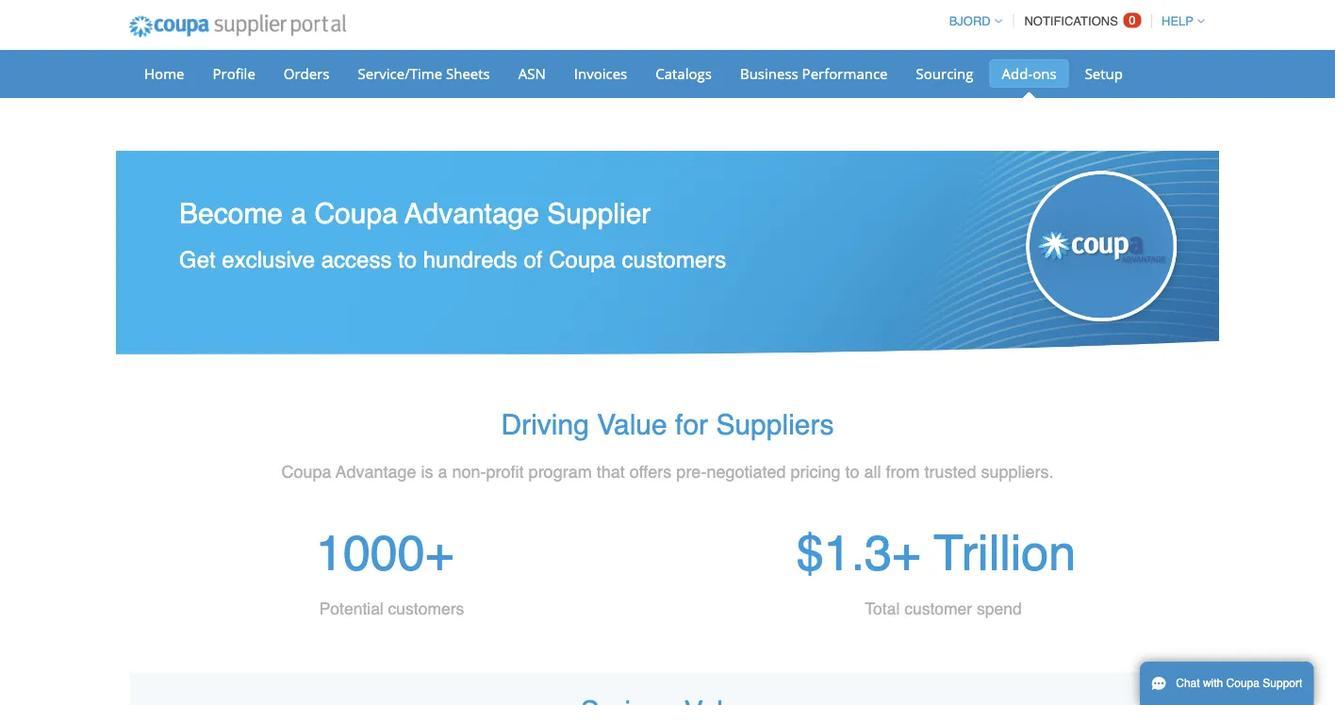 Task type: locate. For each thing, give the bounding box(es) containing it.
that
[[597, 463, 625, 482]]

from
[[886, 463, 920, 482]]

chat with coupa support
[[1177, 677, 1303, 691]]

non-
[[452, 463, 486, 482]]

coupa
[[315, 197, 398, 230], [549, 247, 616, 273], [282, 463, 332, 482], [1227, 677, 1260, 691]]

service/time
[[358, 64, 443, 83]]

get exclusive access to hundreds of coupa customers
[[179, 247, 727, 273]]

0 vertical spatial customers
[[622, 247, 727, 273]]

customers down supplier
[[622, 247, 727, 273]]

total
[[865, 600, 900, 619]]

program
[[529, 463, 592, 482]]

service/time sheets
[[358, 64, 490, 83]]

to left the all
[[846, 463, 860, 482]]

get
[[179, 247, 216, 273]]

navigation containing notifications 0
[[941, 3, 1206, 40]]

offers
[[630, 463, 672, 482]]

potential customers
[[319, 600, 464, 619]]

profile
[[213, 64, 255, 83]]

navigation
[[941, 3, 1206, 40]]

coupa inside chat with coupa support "button"
[[1227, 677, 1260, 691]]

bjord link
[[941, 14, 1003, 28]]

1 vertical spatial a
[[438, 463, 448, 482]]

total customer spend
[[865, 600, 1022, 619]]

customers down 1000+
[[388, 600, 464, 619]]

driving
[[501, 409, 589, 441]]

support
[[1263, 677, 1303, 691]]

trillion
[[934, 525, 1077, 581]]

spend
[[977, 600, 1022, 619]]

advantage
[[405, 197, 540, 230], [336, 463, 417, 482]]

driving value for suppliers
[[501, 409, 834, 441]]

invoices link
[[562, 59, 640, 88]]

1 horizontal spatial customers
[[622, 247, 727, 273]]

for
[[676, 409, 709, 441]]

a up the exclusive
[[291, 197, 307, 230]]

customers
[[622, 247, 727, 273], [388, 600, 464, 619]]

to
[[398, 247, 417, 273], [846, 463, 860, 482]]

sourcing link
[[904, 59, 986, 88]]

add-
[[1002, 64, 1033, 83]]

to down become a coupa advantage supplier
[[398, 247, 417, 273]]

0 vertical spatial a
[[291, 197, 307, 230]]

trusted
[[925, 463, 977, 482]]

ons
[[1033, 64, 1057, 83]]

exclusive
[[222, 247, 315, 273]]

0 horizontal spatial customers
[[388, 600, 464, 619]]

a
[[291, 197, 307, 230], [438, 463, 448, 482]]

setup link
[[1073, 59, 1136, 88]]

sheets
[[446, 64, 490, 83]]

home
[[144, 64, 184, 83]]

advantage up hundreds
[[405, 197, 540, 230]]

asn link
[[506, 59, 558, 88]]

notifications
[[1025, 14, 1119, 28]]

with
[[1204, 677, 1224, 691]]

a right "is"
[[438, 463, 448, 482]]

0 vertical spatial advantage
[[405, 197, 540, 230]]

value
[[597, 409, 668, 441]]

0 horizontal spatial to
[[398, 247, 417, 273]]

business performance
[[740, 64, 888, 83]]

pricing
[[791, 463, 841, 482]]

1 vertical spatial advantage
[[336, 463, 417, 482]]

suppliers.
[[982, 463, 1054, 482]]

1 horizontal spatial a
[[438, 463, 448, 482]]

supplier
[[547, 197, 651, 230]]

1 vertical spatial to
[[846, 463, 860, 482]]

advantage left "is"
[[336, 463, 417, 482]]

1 horizontal spatial to
[[846, 463, 860, 482]]

add-ons link
[[990, 59, 1069, 88]]

all
[[865, 463, 882, 482]]



Task type: vqa. For each thing, say whether or not it's contained in the screenshot.
(US) on the bottom of page
no



Task type: describe. For each thing, give the bounding box(es) containing it.
asn
[[519, 64, 546, 83]]

1000+
[[316, 525, 454, 581]]

become a coupa advantage supplier
[[179, 197, 651, 230]]

negotiated
[[707, 463, 786, 482]]

coupa advantage is a non-profit program that offers pre-negotiated pricing to all from trusted suppliers.
[[282, 463, 1054, 482]]

bjord
[[950, 14, 991, 28]]

business
[[740, 64, 799, 83]]

help
[[1162, 14, 1194, 28]]

help link
[[1154, 14, 1206, 28]]

performance
[[802, 64, 888, 83]]

of
[[524, 247, 543, 273]]

0 horizontal spatial a
[[291, 197, 307, 230]]

profit
[[486, 463, 524, 482]]

catalogs
[[656, 64, 712, 83]]

sourcing
[[917, 64, 974, 83]]

orders link
[[272, 59, 342, 88]]

potential
[[319, 600, 384, 619]]

chat
[[1177, 677, 1201, 691]]

is
[[421, 463, 434, 482]]

suppliers
[[716, 409, 834, 441]]

hundreds
[[423, 247, 518, 273]]

become
[[179, 197, 283, 230]]

profile link
[[200, 59, 268, 88]]

business performance link
[[728, 59, 900, 88]]

1 vertical spatial customers
[[388, 600, 464, 619]]

access
[[321, 247, 392, 273]]

setup
[[1085, 64, 1124, 83]]

pre-
[[677, 463, 707, 482]]

add-ons
[[1002, 64, 1057, 83]]

customer
[[905, 600, 973, 619]]

$1.3+ trillion
[[797, 525, 1077, 581]]

chat with coupa support button
[[1141, 662, 1314, 706]]

service/time sheets link
[[346, 59, 503, 88]]

catalogs link
[[644, 59, 724, 88]]

$1.3+
[[797, 525, 921, 581]]

orders
[[284, 64, 330, 83]]

coupa supplier portal image
[[116, 3, 359, 50]]

0
[[1130, 13, 1136, 27]]

invoices
[[574, 64, 628, 83]]

0 vertical spatial to
[[398, 247, 417, 273]]

home link
[[132, 59, 197, 88]]

notifications 0
[[1025, 13, 1136, 28]]



